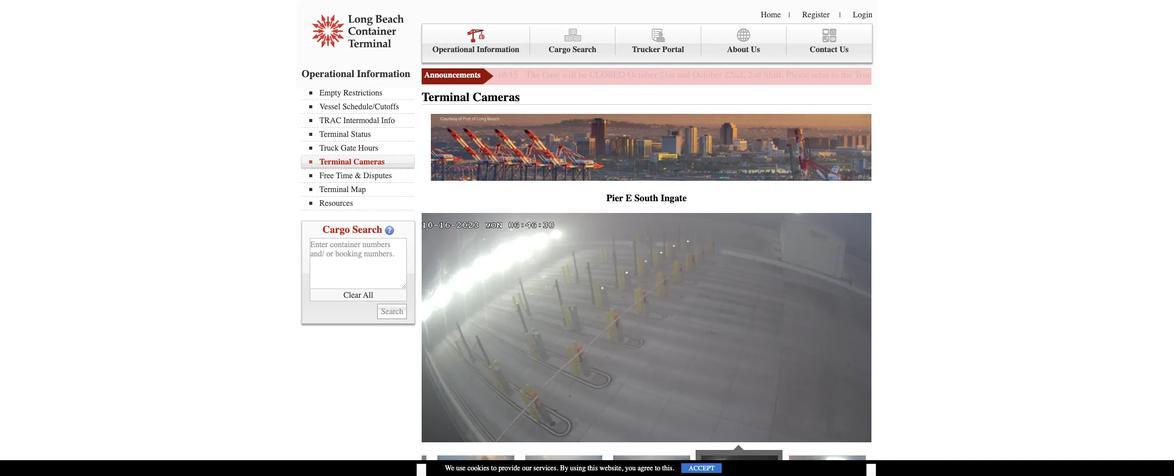 Task type: describe. For each thing, give the bounding box(es) containing it.
portal
[[663, 45, 685, 54]]

cookies
[[468, 464, 490, 473]]

2 the from the left
[[1058, 69, 1069, 80]]

terminal cameras
[[422, 90, 520, 104]]

empty restrictions link
[[309, 88, 414, 98]]

clear all button
[[310, 289, 407, 302]]

by
[[560, 464, 569, 473]]

provide
[[499, 464, 521, 473]]

pier e south ingate
[[607, 193, 687, 204]]

resources
[[320, 199, 353, 208]]

gate inside empty restrictions vessel schedule/cutoffs trac intermodal info terminal status truck gate hours terminal cameras free time & disputes terminal map resources
[[341, 144, 356, 153]]

vessel
[[320, 102, 341, 112]]

disputes
[[364, 171, 392, 181]]

and
[[678, 69, 691, 80]]

cargo search link
[[530, 27, 616, 55]]

terminal down trac
[[320, 130, 349, 139]]

home
[[761, 10, 781, 19]]

0 horizontal spatial to
[[491, 464, 497, 473]]

truck gate hours link
[[309, 144, 414, 153]]

10/15
[[498, 69, 519, 80]]

2 horizontal spatial to
[[832, 69, 839, 80]]

about
[[728, 45, 749, 54]]

empty
[[320, 88, 341, 98]]

all
[[363, 291, 373, 300]]

2 for from the left
[[1045, 69, 1056, 80]]

truck inside empty restrictions vessel schedule/cutoffs trac intermodal info terminal status truck gate hours terminal cameras free time & disputes terminal map resources
[[320, 144, 339, 153]]

1 vertical spatial information
[[357, 68, 411, 80]]

2 october from the left
[[693, 69, 723, 80]]

we
[[445, 464, 455, 473]]

1 october from the left
[[628, 69, 658, 80]]

status
[[351, 130, 371, 139]]

about us
[[728, 45, 761, 54]]

accept
[[689, 465, 715, 473]]

trucker portal
[[632, 45, 685, 54]]

us for about us
[[751, 45, 761, 54]]

free time & disputes link
[[309, 171, 414, 181]]

trac intermodal info link
[[309, 116, 414, 125]]

operational inside "link"
[[433, 45, 475, 54]]

use
[[456, 464, 466, 473]]

info
[[381, 116, 395, 125]]

intermodal
[[344, 116, 379, 125]]

2nd
[[748, 69, 762, 80]]

menu bar containing empty restrictions
[[302, 87, 419, 211]]

further
[[974, 69, 999, 80]]

terminal up free
[[320, 158, 352, 167]]

you
[[625, 464, 636, 473]]

free
[[320, 171, 334, 181]]

contact us link
[[787, 27, 873, 55]]

time
[[336, 171, 353, 181]]

hours inside empty restrictions vessel schedule/cutoffs trac intermodal info terminal status truck gate hours terminal cameras free time & disputes terminal map resources
[[358, 144, 378, 153]]

empty restrictions vessel schedule/cutoffs trac intermodal info terminal status truck gate hours terminal cameras free time & disputes terminal map resources
[[320, 88, 399, 208]]

information inside "link"
[[477, 45, 520, 54]]

we use cookies to provide our services. by using this website, you agree to this.
[[445, 464, 675, 473]]

0 horizontal spatial search
[[353, 224, 383, 236]]

contact us
[[810, 45, 849, 54]]

operational information link
[[422, 27, 530, 55]]

vessel schedule/cutoffs link
[[309, 102, 414, 112]]

1 horizontal spatial gate
[[543, 69, 560, 80]]

terminal up 'resources'
[[320, 185, 349, 194]]

announcements
[[425, 71, 481, 80]]

the
[[526, 69, 540, 80]]

schedule/cutoffs
[[343, 102, 399, 112]]

cameras inside empty restrictions vessel schedule/cutoffs trac intermodal info terminal status truck gate hours terminal cameras free time & disputes terminal map resources
[[354, 158, 385, 167]]

10/15 the gate will be closed october 21st and october 22nd, 2nd shift. please refer to the truck gate hours web page for further gate details for the week.
[[498, 69, 1093, 80]]



Task type: vqa. For each thing, say whether or not it's contained in the screenshot.
2023
no



Task type: locate. For each thing, give the bounding box(es) containing it.
0 vertical spatial truck
[[855, 69, 877, 80]]

operational up announcements
[[433, 45, 475, 54]]

gate
[[543, 69, 560, 80], [879, 69, 896, 80], [341, 144, 356, 153]]

0 horizontal spatial gate
[[341, 144, 356, 153]]

1 horizontal spatial for
[[1045, 69, 1056, 80]]

1 horizontal spatial to
[[655, 464, 661, 473]]

our
[[522, 464, 532, 473]]

cargo inside menu bar
[[549, 45, 571, 54]]

october right and in the right top of the page
[[693, 69, 723, 80]]

gate
[[1001, 69, 1017, 80]]

1 for from the left
[[961, 69, 972, 80]]

operational up empty
[[302, 68, 355, 80]]

0 vertical spatial menu bar
[[422, 24, 873, 63]]

for right the page
[[961, 69, 972, 80]]

1 vertical spatial search
[[353, 224, 383, 236]]

october left the 21st
[[628, 69, 658, 80]]

1 horizontal spatial cameras
[[473, 90, 520, 104]]

1 horizontal spatial the
[[1058, 69, 1069, 80]]

resources link
[[309, 199, 414, 208]]

login link
[[854, 10, 873, 19]]

1 vertical spatial operational information
[[302, 68, 411, 80]]

about us link
[[702, 27, 787, 55]]

1 horizontal spatial hours
[[899, 69, 921, 80]]

website,
[[600, 464, 624, 473]]

21st
[[660, 69, 675, 80]]

1 horizontal spatial information
[[477, 45, 520, 54]]

agree
[[638, 464, 654, 473]]

0 horizontal spatial menu bar
[[302, 87, 419, 211]]

the left week.
[[1058, 69, 1069, 80]]

1 horizontal spatial truck
[[855, 69, 877, 80]]

hours
[[899, 69, 921, 80], [358, 144, 378, 153]]

operational
[[433, 45, 475, 54], [302, 68, 355, 80]]

1 horizontal spatial cargo search
[[549, 45, 597, 54]]

0 horizontal spatial for
[[961, 69, 972, 80]]

details
[[1019, 69, 1043, 80]]

menu bar
[[422, 24, 873, 63], [302, 87, 419, 211]]

refer
[[813, 69, 830, 80]]

0 vertical spatial operational information
[[433, 45, 520, 54]]

1 horizontal spatial cargo
[[549, 45, 571, 54]]

to
[[832, 69, 839, 80], [491, 464, 497, 473], [655, 464, 661, 473]]

None submit
[[378, 304, 407, 320]]

0 horizontal spatial cargo
[[323, 224, 350, 236]]

1 vertical spatial cargo search
[[323, 224, 383, 236]]

1 | from the left
[[789, 11, 791, 19]]

map
[[351, 185, 366, 194]]

0 horizontal spatial |
[[789, 11, 791, 19]]

gate right the
[[543, 69, 560, 80]]

cargo search
[[549, 45, 597, 54], [323, 224, 383, 236]]

trac
[[320, 116, 341, 125]]

e
[[626, 193, 632, 204]]

0 horizontal spatial cargo search
[[323, 224, 383, 236]]

for right details
[[1045, 69, 1056, 80]]

to left this.
[[655, 464, 661, 473]]

pier
[[607, 193, 624, 204]]

1 vertical spatial cargo
[[323, 224, 350, 236]]

closed
[[590, 69, 626, 80]]

menu bar containing operational information
[[422, 24, 873, 63]]

truck
[[855, 69, 877, 80], [320, 144, 339, 153]]

cameras down the truck gate hours link
[[354, 158, 385, 167]]

cargo up will
[[549, 45, 571, 54]]

to right refer
[[832, 69, 839, 80]]

us right about
[[751, 45, 761, 54]]

contact
[[810, 45, 838, 54]]

1 vertical spatial hours
[[358, 144, 378, 153]]

accept button
[[682, 464, 722, 474]]

0 horizontal spatial information
[[357, 68, 411, 80]]

search down resources link
[[353, 224, 383, 236]]

ingate
[[661, 193, 687, 204]]

0 vertical spatial hours
[[899, 69, 921, 80]]

Enter container numbers and/ or booking numbers.  text field
[[310, 238, 407, 289]]

2 horizontal spatial gate
[[879, 69, 896, 80]]

0 vertical spatial cargo
[[549, 45, 571, 54]]

operational information
[[433, 45, 520, 54], [302, 68, 411, 80]]

this.
[[663, 464, 675, 473]]

hours down terminal status link
[[358, 144, 378, 153]]

information up restrictions
[[357, 68, 411, 80]]

1 horizontal spatial menu bar
[[422, 24, 873, 63]]

hours left the web
[[899, 69, 921, 80]]

terminal down announcements
[[422, 90, 470, 104]]

&
[[355, 171, 362, 181]]

terminal map link
[[309, 185, 414, 194]]

1 the from the left
[[842, 69, 853, 80]]

2 us from the left
[[840, 45, 849, 54]]

web
[[923, 69, 939, 80]]

using
[[571, 464, 586, 473]]

0 vertical spatial cargo search
[[549, 45, 597, 54]]

information up 10/15
[[477, 45, 520, 54]]

operational information up empty restrictions link
[[302, 68, 411, 80]]

to right cookies
[[491, 464, 497, 473]]

1 horizontal spatial operational
[[433, 45, 475, 54]]

will
[[562, 69, 577, 80]]

0 horizontal spatial hours
[[358, 144, 378, 153]]

cameras down 10/15
[[473, 90, 520, 104]]

1 horizontal spatial us
[[840, 45, 849, 54]]

1 vertical spatial cameras
[[354, 158, 385, 167]]

1 vertical spatial truck
[[320, 144, 339, 153]]

register
[[803, 10, 830, 19]]

restrictions
[[344, 88, 383, 98]]

0 vertical spatial information
[[477, 45, 520, 54]]

cargo search up will
[[549, 45, 597, 54]]

trucker portal link
[[616, 27, 702, 55]]

truck right refer
[[855, 69, 877, 80]]

0 horizontal spatial operational information
[[302, 68, 411, 80]]

cargo search down resources link
[[323, 224, 383, 236]]

the right refer
[[842, 69, 853, 80]]

be
[[579, 69, 588, 80]]

terminal cameras link
[[309, 158, 414, 167]]

0 horizontal spatial us
[[751, 45, 761, 54]]

22nd,
[[725, 69, 746, 80]]

login
[[854, 10, 873, 19]]

1 horizontal spatial search
[[573, 45, 597, 54]]

cargo
[[549, 45, 571, 54], [323, 224, 350, 236]]

services.
[[534, 464, 559, 473]]

page
[[941, 69, 959, 80]]

terminal
[[422, 90, 470, 104], [320, 130, 349, 139], [320, 158, 352, 167], [320, 185, 349, 194]]

gate down the status
[[341, 144, 356, 153]]

for
[[961, 69, 972, 80], [1045, 69, 1056, 80]]

search
[[573, 45, 597, 54], [353, 224, 383, 236]]

us right contact
[[840, 45, 849, 54]]

south
[[635, 193, 659, 204]]

terminal status link
[[309, 130, 414, 139]]

please
[[787, 69, 810, 80]]

information
[[477, 45, 520, 54], [357, 68, 411, 80]]

us for contact us
[[840, 45, 849, 54]]

0 vertical spatial operational
[[433, 45, 475, 54]]

0 vertical spatial cameras
[[473, 90, 520, 104]]

1 horizontal spatial october
[[693, 69, 723, 80]]

truck down trac
[[320, 144, 339, 153]]

| left login link
[[840, 11, 841, 19]]

operational information inside "link"
[[433, 45, 520, 54]]

1 horizontal spatial |
[[840, 11, 841, 19]]

0 horizontal spatial truck
[[320, 144, 339, 153]]

0 horizontal spatial operational
[[302, 68, 355, 80]]

2 | from the left
[[840, 11, 841, 19]]

0 horizontal spatial cameras
[[354, 158, 385, 167]]

this
[[588, 464, 598, 473]]

search up be
[[573, 45, 597, 54]]

1 vertical spatial operational
[[302, 68, 355, 80]]

clear
[[344, 291, 361, 300]]

gate left the web
[[879, 69, 896, 80]]

shift.
[[764, 69, 784, 80]]

1 vertical spatial menu bar
[[302, 87, 419, 211]]

home link
[[761, 10, 781, 19]]

register link
[[803, 10, 830, 19]]

0 horizontal spatial october
[[628, 69, 658, 80]]

october
[[628, 69, 658, 80], [693, 69, 723, 80]]

0 horizontal spatial the
[[842, 69, 853, 80]]

|
[[789, 11, 791, 19], [840, 11, 841, 19]]

week.
[[1072, 69, 1093, 80]]

trucker
[[632, 45, 661, 54]]

cargo down 'resources'
[[323, 224, 350, 236]]

| right home link
[[789, 11, 791, 19]]

1 us from the left
[[751, 45, 761, 54]]

0 vertical spatial search
[[573, 45, 597, 54]]

operational information up announcements
[[433, 45, 520, 54]]

clear all
[[344, 291, 373, 300]]

cameras
[[473, 90, 520, 104], [354, 158, 385, 167]]

the
[[842, 69, 853, 80], [1058, 69, 1069, 80]]

1 horizontal spatial operational information
[[433, 45, 520, 54]]



